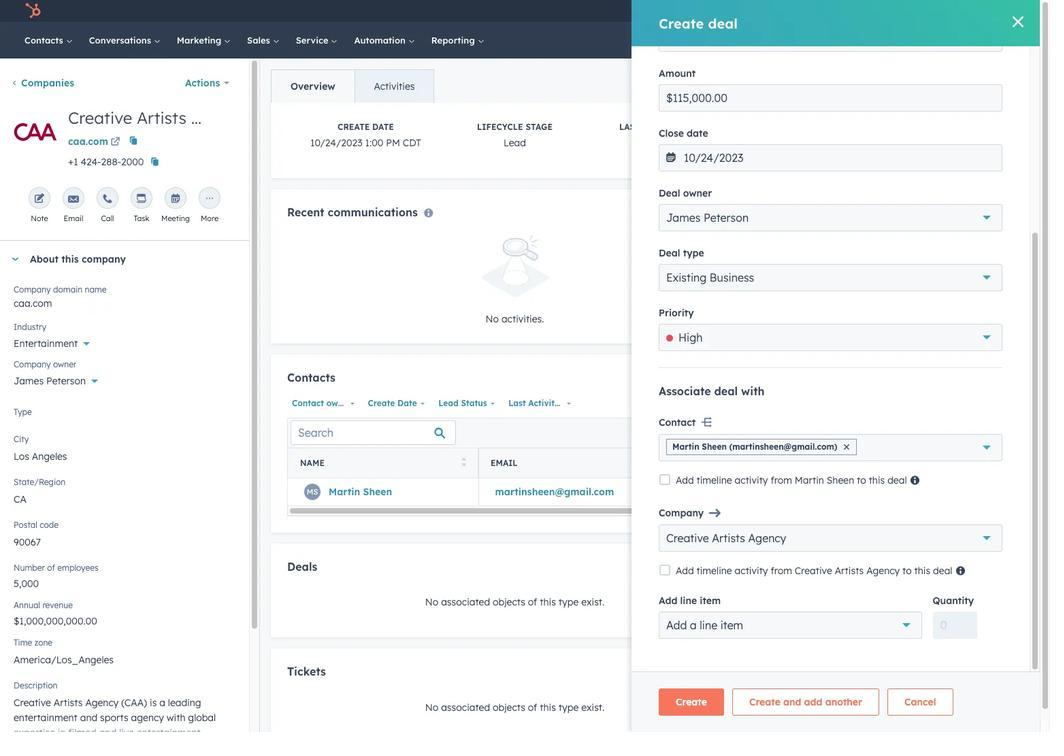 Task type: locate. For each thing, give the bounding box(es) containing it.
2 type from the top
[[559, 701, 579, 714]]

activity for last activity date
[[528, 398, 560, 408]]

activity inside popup button
[[528, 398, 560, 408]]

0 horizontal spatial 555-
[[703, 486, 723, 498]]

caret image
[[11, 258, 19, 261]]

3 add button from the top
[[697, 665, 742, 683]]

1 vertical spatial +1 (223) 555-1235
[[665, 486, 743, 498]]

1 horizontal spatial track
[[948, 662, 971, 674]]

the inside 'track the customer requests associated with this record.'
[[821, 350, 835, 363]]

1 press to sort. image from the left
[[461, 458, 466, 467]]

1 vertical spatial caret image
[[791, 637, 800, 640]]

search image
[[1011, 35, 1021, 45]]

1 vertical spatial contacts
[[811, 71, 853, 83]]

martin
[[803, 106, 835, 118], [329, 486, 360, 498]]

2 exist. from the top
[[581, 701, 605, 714]]

entertainment
[[14, 338, 78, 350]]

email
[[64, 214, 83, 223], [491, 458, 518, 468]]

tickets inside dropdown button
[[811, 321, 844, 333]]

contacts up contact
[[287, 371, 335, 385]]

company up james
[[14, 359, 51, 370]]

with inside 'track the customer requests associated with this record.'
[[975, 350, 994, 363]]

2 vertical spatial +
[[989, 321, 994, 333]]

1 exist. from the top
[[581, 596, 605, 609]]

navigation containing overview
[[271, 69, 435, 103]]

+ add
[[989, 71, 1016, 83], [989, 232, 1016, 244], [989, 321, 1016, 333]]

see
[[794, 561, 811, 574]]

caa.com up industry
[[14, 297, 52, 310]]

about
[[30, 253, 59, 265]]

tickets (0)
[[811, 321, 861, 333]]

track inside 'track the customer requests associated with this record.'
[[794, 350, 818, 363]]

1 horizontal spatial last
[[619, 122, 640, 132]]

artists right for
[[960, 678, 989, 690]]

martin down search search box
[[329, 486, 360, 498]]

number up the annual
[[14, 563, 45, 573]]

track for track the revenue opportunities associated with this record.
[[794, 261, 818, 274]]

0 vertical spatial martinsheen@gmail.com
[[803, 139, 922, 151]]

0 horizontal spatial companies
[[21, 77, 74, 89]]

1 vertical spatial company
[[794, 456, 836, 468]]

2 vertical spatial record.
[[870, 578, 901, 590]]

1 vertical spatial 555-
[[703, 486, 723, 498]]

artists up 2000
[[137, 108, 186, 128]]

1 horizontal spatial revenue
[[838, 261, 873, 274]]

0 horizontal spatial track
[[847, 440, 870, 452]]

the inside add a parent or child company to track the organizational structure for creative artists agency.
[[974, 662, 988, 674]]

lifecycle stage lead
[[477, 122, 553, 149]]

0 horizontal spatial or
[[856, 662, 865, 674]]

navigation
[[271, 69, 435, 103]]

activities
[[929, 561, 969, 574]]

1 type from the top
[[559, 596, 579, 609]]

1 horizontal spatial martin sheen
[[803, 106, 867, 118]]

+ for track the customer requests associated with this record.
[[989, 321, 994, 333]]

set up payments
[[872, 487, 938, 497]]

+1 (223) 555-1235
[[803, 157, 885, 169], [665, 486, 743, 498]]

0 horizontal spatial martin sheen link
[[329, 486, 392, 498]]

company
[[82, 253, 126, 265], [794, 456, 836, 468], [891, 662, 933, 674]]

no for deals
[[425, 596, 438, 609]]

domain
[[53, 284, 82, 295]]

0 horizontal spatial press to sort. element
[[461, 458, 466, 469]]

agency
[[191, 108, 248, 128]]

2 vertical spatial + add button
[[989, 319, 1016, 336]]

link opens in a new window image
[[111, 135, 120, 151], [111, 137, 120, 148]]

date inside last activity date --
[[687, 122, 708, 132]]

pm
[[386, 137, 400, 149]]

associated inside collect and track payments associated with this company using hubspot payments.
[[920, 440, 969, 452]]

sheen
[[837, 106, 867, 118], [363, 486, 392, 498]]

1 vertical spatial sheen
[[363, 486, 392, 498]]

0 horizontal spatial creative
[[68, 108, 132, 128]]

deals
[[811, 232, 837, 244], [287, 560, 317, 574]]

email image
[[68, 194, 79, 205]]

Description text field
[[14, 689, 235, 732]]

2 vertical spatial + add
[[989, 321, 1016, 333]]

the inside see the files attached to your activities or uploaded to this record.
[[813, 561, 828, 574]]

1 vertical spatial lead
[[438, 398, 459, 408]]

or inside add a parent or child company to track the organizational structure for creative artists agency.
[[856, 662, 865, 674]]

revenue
[[838, 261, 873, 274], [42, 600, 73, 610]]

0 vertical spatial company
[[82, 253, 126, 265]]

(223)
[[817, 157, 840, 169], [678, 486, 700, 498]]

about this company
[[30, 253, 126, 265]]

0 vertical spatial + add button
[[989, 69, 1016, 85]]

add button for deals
[[697, 560, 742, 578]]

0 horizontal spatial last
[[509, 398, 526, 408]]

type for tickets
[[559, 701, 579, 714]]

agency.
[[794, 694, 829, 706]]

1 horizontal spatial +1
[[665, 486, 675, 498]]

2 + from the top
[[989, 232, 994, 244]]

caa.com up 424- in the top of the page
[[68, 135, 108, 148]]

settings image
[[835, 6, 847, 18]]

record. inside track the revenue opportunities associated with this record.
[[813, 278, 844, 290]]

1 horizontal spatial caa.com
[[68, 135, 108, 148]]

related companies button
[[781, 620, 1016, 657]]

2 press to sort. element from the left
[[631, 458, 636, 469]]

caret image for deals (0)
[[791, 236, 800, 240]]

Annual revenue text field
[[14, 608, 235, 630]]

more
[[201, 214, 219, 223]]

lead inside lifecycle stage lead
[[504, 137, 526, 149]]

lead down lifecycle
[[504, 137, 526, 149]]

last for last activity date --
[[619, 122, 640, 132]]

contacts left the (1)
[[811, 71, 853, 83]]

owner for contact owner
[[326, 398, 352, 408]]

0 vertical spatial payments
[[873, 440, 918, 452]]

0 horizontal spatial martin
[[329, 486, 360, 498]]

2 + add button from the top
[[989, 230, 1016, 246]]

to down related companies dropdown button
[[936, 662, 945, 674]]

2 vertical spatial no
[[425, 701, 438, 714]]

0 vertical spatial creative
[[68, 108, 132, 128]]

2 track from the top
[[794, 350, 818, 363]]

requests
[[883, 350, 921, 363]]

2 horizontal spatial +1
[[803, 157, 814, 169]]

company inside company domain name caa.com
[[14, 284, 51, 295]]

2 press to sort. image from the left
[[631, 458, 636, 467]]

1 horizontal spatial 1235
[[864, 157, 885, 169]]

contacts inside dropdown button
[[811, 71, 853, 83]]

1 horizontal spatial artists
[[960, 678, 989, 690]]

0 vertical spatial number
[[693, 458, 729, 468]]

caret image left deals (0)
[[791, 236, 800, 240]]

0 horizontal spatial caa.com
[[14, 297, 52, 310]]

time zone
[[14, 638, 52, 648]]

2 + add from the top
[[989, 232, 1016, 244]]

sheen down search search box
[[363, 486, 392, 498]]

with inside collect and track payments associated with this company using hubspot payments.
[[972, 440, 991, 452]]

0 horizontal spatial artists
[[137, 108, 186, 128]]

track down related companies dropdown button
[[948, 662, 971, 674]]

2 caret image from the top
[[791, 637, 800, 640]]

objects for deals
[[493, 596, 525, 609]]

companies down contacts link
[[21, 77, 74, 89]]

add inside popup button
[[987, 532, 1006, 544]]

company for company owner
[[14, 359, 51, 370]]

2 vertical spatial company
[[891, 662, 933, 674]]

payments
[[873, 440, 918, 452], [899, 487, 938, 497]]

record. up tickets (0)
[[813, 278, 844, 290]]

automation
[[354, 35, 408, 46]]

the inside track the revenue opportunities associated with this record.
[[821, 261, 835, 274]]

2 link opens in a new window image from the top
[[111, 137, 120, 148]]

caret image inside deals (0) dropdown button
[[791, 236, 800, 240]]

track inside track the revenue opportunities associated with this record.
[[794, 261, 818, 274]]

record. down 'attached'
[[870, 578, 901, 590]]

press to sort. image
[[461, 458, 466, 467], [631, 458, 636, 467]]

(0)
[[840, 232, 853, 244], [847, 321, 861, 333]]

postal
[[14, 520, 37, 530]]

press to sort. element down lead status 'popup button'
[[461, 458, 466, 469]]

+1
[[68, 156, 78, 168], [803, 157, 814, 169], [665, 486, 675, 498]]

martin sheen down contacts (1)
[[803, 106, 867, 118]]

0 horizontal spatial owner
[[53, 359, 77, 370]]

0 vertical spatial last
[[619, 122, 640, 132]]

create inside the create date 10/24/2023 1:00 pm cdt
[[338, 122, 370, 132]]

create for create date 10/24/2023 1:00 pm cdt
[[338, 122, 370, 132]]

menu
[[673, 0, 1024, 22]]

create up 10/24/2023
[[338, 122, 370, 132]]

meeting image
[[170, 194, 181, 205]]

companies up child
[[850, 632, 903, 644]]

0 vertical spatial owner
[[53, 359, 77, 370]]

1 press to sort. element from the left
[[461, 458, 466, 469]]

payments up hubspot at the right of page
[[873, 440, 918, 452]]

0 vertical spatial lead
[[504, 137, 526, 149]]

caret image
[[791, 236, 800, 240], [791, 637, 800, 640]]

martin sheen link down contacts (1)
[[803, 106, 867, 118]]

add inside add a parent or child company to track the organizational structure for creative artists agency.
[[794, 662, 812, 674]]

track the revenue opportunities associated with this record.
[[794, 261, 1009, 290]]

no associated objects of this type exist. for deals
[[425, 596, 605, 609]]

lead inside 'popup button'
[[438, 398, 459, 408]]

revenue right the annual
[[42, 600, 73, 610]]

of
[[47, 563, 55, 573], [528, 596, 537, 609], [528, 701, 537, 714]]

0 horizontal spatial contacts
[[25, 35, 66, 46]]

(0) inside dropdown button
[[840, 232, 853, 244]]

1 link opens in a new window image from the top
[[111, 135, 120, 151]]

type
[[559, 596, 579, 609], [559, 701, 579, 714]]

date inside popup button
[[562, 398, 582, 408]]

tickets (0) button
[[781, 309, 983, 346]]

marketing
[[177, 35, 224, 46]]

contacts for contacts (1)
[[811, 71, 853, 83]]

1 objects from the top
[[493, 596, 525, 609]]

0 vertical spatial companies
[[21, 77, 74, 89]]

with inside track the revenue opportunities associated with this record.
[[990, 261, 1009, 274]]

last for last activity date
[[509, 398, 526, 408]]

associated inside 'track the customer requests associated with this record.'
[[924, 350, 973, 363]]

0 vertical spatial record.
[[813, 278, 844, 290]]

1 vertical spatial email
[[491, 458, 518, 468]]

2 no associated objects of this type exist. from the top
[[425, 701, 605, 714]]

Number of employees text field
[[14, 571, 235, 593]]

1 horizontal spatial contacts
[[287, 371, 335, 385]]

notifications image
[[858, 6, 870, 18]]

2 add button from the top
[[697, 560, 742, 578]]

create
[[338, 122, 370, 132], [368, 398, 395, 408]]

0 vertical spatial exist.
[[581, 596, 605, 609]]

revenue down deals (0)
[[838, 261, 873, 274]]

creative up caa.com link
[[68, 108, 132, 128]]

provation design studio button
[[878, 0, 1022, 22]]

company down about
[[14, 284, 51, 295]]

1 track from the top
[[794, 261, 818, 274]]

code
[[40, 520, 59, 530]]

martin down contacts (1)
[[803, 106, 835, 118]]

0 vertical spatial company
[[14, 284, 51, 295]]

contact
[[292, 398, 324, 408]]

add
[[997, 71, 1016, 83], [997, 232, 1016, 244], [997, 321, 1016, 333], [718, 375, 734, 385], [987, 532, 1006, 544], [718, 564, 734, 574], [794, 662, 812, 674], [718, 669, 734, 679]]

lead left the status
[[438, 398, 459, 408]]

track up using
[[847, 440, 870, 452]]

0 vertical spatial 1235
[[864, 157, 885, 169]]

press to sort. image left phone
[[631, 458, 636, 467]]

3 + add from the top
[[989, 321, 1016, 333]]

555-
[[843, 157, 864, 169], [703, 486, 723, 498]]

add button for contacts
[[697, 371, 742, 389]]

0 horizontal spatial lead
[[438, 398, 459, 408]]

0 vertical spatial track
[[794, 261, 818, 274]]

0 vertical spatial deals
[[811, 232, 837, 244]]

caret image inside related companies dropdown button
[[791, 637, 800, 640]]

1 vertical spatial + add
[[989, 232, 1016, 244]]

no
[[486, 313, 499, 325], [425, 596, 438, 609], [425, 701, 438, 714]]

create for create date
[[368, 398, 395, 408]]

task image
[[136, 194, 147, 205]]

status
[[461, 398, 487, 408]]

tickets
[[811, 321, 844, 333], [287, 665, 326, 679]]

0 vertical spatial add button
[[697, 371, 742, 389]]

payments.
[[908, 456, 955, 468]]

press to sort. image down lead status 'popup button'
[[461, 458, 466, 467]]

deals inside dropdown button
[[811, 232, 837, 244]]

1 horizontal spatial tickets
[[811, 321, 844, 333]]

creative inside add a parent or child company to track the organizational structure for creative artists agency.
[[920, 678, 957, 690]]

time
[[14, 638, 32, 648]]

objects for tickets
[[493, 701, 525, 714]]

creative
[[68, 108, 132, 128], [920, 678, 957, 690]]

3 + from the top
[[989, 321, 994, 333]]

2 objects from the top
[[493, 701, 525, 714]]

tickets for tickets (0)
[[811, 321, 844, 333]]

company up for
[[891, 662, 933, 674]]

company domain name caa.com
[[14, 284, 107, 310]]

press to sort. element left phone
[[631, 458, 636, 469]]

creative right for
[[920, 678, 957, 690]]

1 horizontal spatial press to sort. element
[[631, 458, 636, 469]]

to left your
[[894, 561, 904, 574]]

help image
[[812, 6, 824, 18]]

caa.com inside company domain name caa.com
[[14, 297, 52, 310]]

record. for customer
[[794, 367, 825, 379]]

1 horizontal spatial lead
[[504, 137, 526, 149]]

2 company from the top
[[14, 359, 51, 370]]

james
[[14, 375, 44, 387]]

1 horizontal spatial +1 (223) 555-1235
[[803, 157, 885, 169]]

this inside 'track the customer requests associated with this record.'
[[997, 350, 1013, 363]]

track inside collect and track payments associated with this company using hubspot payments.
[[847, 440, 870, 452]]

(223) inside button
[[817, 157, 840, 169]]

associated for requests
[[924, 350, 973, 363]]

1 + from the top
[[989, 71, 994, 83]]

1 vertical spatial or
[[856, 662, 865, 674]]

1 vertical spatial revenue
[[42, 600, 73, 610]]

sheen down the (1)
[[837, 106, 867, 118]]

caret image left "related" at the bottom
[[791, 637, 800, 640]]

1 vertical spatial creative
[[920, 678, 957, 690]]

1 horizontal spatial email
[[491, 458, 518, 468]]

create up search search box
[[368, 398, 395, 408]]

3 + add button from the top
[[989, 319, 1016, 336]]

1 horizontal spatial company
[[794, 456, 836, 468]]

2 vertical spatial contacts
[[287, 371, 335, 385]]

0 horizontal spatial number
[[14, 563, 45, 573]]

1 add button from the top
[[697, 371, 742, 389]]

1 vertical spatial to
[[839, 578, 849, 590]]

2 vertical spatial with
[[972, 440, 991, 452]]

payments inside collect and track payments associated with this company using hubspot payments.
[[873, 440, 918, 452]]

1 vertical spatial type
[[559, 701, 579, 714]]

0 vertical spatial (223)
[[817, 157, 840, 169]]

deals for deals (0)
[[811, 232, 837, 244]]

or left child
[[856, 662, 865, 674]]

activity inside last activity date --
[[643, 122, 684, 132]]

0 horizontal spatial press to sort. image
[[461, 458, 466, 467]]

0 horizontal spatial sheen
[[363, 486, 392, 498]]

track the customer requests associated with this record.
[[794, 350, 1013, 379]]

create inside popup button
[[368, 398, 395, 408]]

record. down tickets (0)
[[794, 367, 825, 379]]

number right phone
[[693, 458, 729, 468]]

2 vertical spatial add button
[[697, 665, 742, 683]]

contacts down hubspot link
[[25, 35, 66, 46]]

exist. for tickets
[[581, 701, 605, 714]]

the for revenue
[[821, 261, 835, 274]]

company up 'name' on the left top
[[82, 253, 126, 265]]

this
[[61, 253, 79, 265], [794, 278, 810, 290], [997, 350, 1013, 363], [993, 440, 1009, 452], [851, 578, 867, 590], [540, 596, 556, 609], [540, 701, 556, 714]]

company down collect
[[794, 456, 836, 468]]

last inside last activity date --
[[619, 122, 640, 132]]

press to sort. image for email
[[631, 458, 636, 467]]

payments right up
[[899, 487, 938, 497]]

and
[[827, 440, 845, 452]]

associated inside track the revenue opportunities associated with this record.
[[939, 261, 988, 274]]

1 vertical spatial exist.
[[581, 701, 605, 714]]

1 vertical spatial last
[[509, 398, 526, 408]]

more image
[[204, 194, 215, 205]]

to down 'files' on the right bottom
[[839, 578, 849, 590]]

note image
[[34, 194, 45, 205]]

owner up peterson
[[53, 359, 77, 370]]

date
[[372, 122, 394, 132], [687, 122, 708, 132], [397, 398, 417, 408], [562, 398, 582, 408]]

0 vertical spatial or
[[972, 561, 981, 574]]

owner right contact
[[326, 398, 352, 408]]

this inside see the files attached to your activities or uploaded to this record.
[[851, 578, 867, 590]]

1 horizontal spatial companies
[[850, 632, 903, 644]]

or right 'activities'
[[972, 561, 981, 574]]

or
[[972, 561, 981, 574], [856, 662, 865, 674]]

(0) inside dropdown button
[[847, 321, 861, 333]]

marketplaces image
[[783, 6, 796, 18]]

lifecycle
[[477, 122, 523, 132]]

0 vertical spatial artists
[[137, 108, 186, 128]]

call image
[[102, 194, 113, 205]]

martin sheen down search search box
[[329, 486, 392, 498]]

last inside popup button
[[509, 398, 526, 408]]

0 vertical spatial martin sheen
[[803, 106, 867, 118]]

owner
[[53, 359, 77, 370], [326, 398, 352, 408]]

0 horizontal spatial deals
[[287, 560, 317, 574]]

record. inside 'track the customer requests associated with this record.'
[[794, 367, 825, 379]]

track down tickets (0)
[[794, 350, 818, 363]]

press to sort. element
[[461, 458, 466, 469], [631, 458, 636, 469]]

0 vertical spatial 555-
[[843, 157, 864, 169]]

1 no associated objects of this type exist. from the top
[[425, 596, 605, 609]]

martin sheen link down search search box
[[329, 486, 392, 498]]

last activity date
[[509, 398, 582, 408]]

note
[[31, 214, 48, 223]]

press to sort. element for name
[[461, 458, 466, 469]]

owner inside popup button
[[326, 398, 352, 408]]

1 vertical spatial artists
[[960, 678, 989, 690]]

1 company from the top
[[14, 284, 51, 295]]

0 horizontal spatial activity
[[528, 398, 560, 408]]

upgrade image
[[683, 6, 695, 18]]

1 horizontal spatial (223)
[[817, 157, 840, 169]]

press to sort. element for email
[[631, 458, 636, 469]]

2 horizontal spatial to
[[936, 662, 945, 674]]

martinsheen@gmail.com for the left martinsheen@gmail.com 'link'
[[495, 486, 614, 498]]

track down deals (0)
[[794, 261, 818, 274]]

1 vertical spatial caa.com
[[14, 297, 52, 310]]

martinsheen@gmail.com for right martinsheen@gmail.com 'link'
[[803, 139, 922, 151]]

1 vertical spatial number
[[14, 563, 45, 573]]

(0) up track the revenue opportunities associated with this record.
[[840, 232, 853, 244]]

0 vertical spatial sheen
[[837, 106, 867, 118]]

0 vertical spatial + add
[[989, 71, 1016, 83]]

record.
[[813, 278, 844, 290], [794, 367, 825, 379], [870, 578, 901, 590]]

(1)
[[856, 71, 868, 83]]

(0) up customer
[[847, 321, 861, 333]]

1 vertical spatial martin sheen
[[329, 486, 392, 498]]

1 + add from the top
[[989, 71, 1016, 83]]

0 horizontal spatial (223)
[[678, 486, 700, 498]]

hubspot
[[866, 456, 905, 468]]

1 caret image from the top
[[791, 236, 800, 240]]



Task type: describe. For each thing, give the bounding box(es) containing it.
contacts for contacts link
[[25, 35, 66, 46]]

for
[[904, 678, 917, 690]]

name
[[85, 284, 107, 295]]

parent
[[824, 662, 853, 674]]

0 horizontal spatial revenue
[[42, 600, 73, 610]]

add a parent or child company to track the organizational structure for creative artists agency.
[[794, 662, 989, 706]]

upgrade
[[698, 7, 736, 18]]

date inside the create date 10/24/2023 1:00 pm cdt
[[372, 122, 394, 132]]

set
[[872, 487, 885, 497]]

record. for revenue
[[813, 278, 844, 290]]

date inside popup button
[[397, 398, 417, 408]]

0 horizontal spatial martin sheen
[[329, 486, 392, 498]]

attached
[[851, 561, 892, 574]]

hubspot link
[[16, 3, 51, 19]]

actions
[[185, 77, 220, 89]]

edit button
[[11, 108, 60, 161]]

overview link
[[272, 70, 354, 103]]

recent communications
[[287, 206, 418, 219]]

Search HubSpot search field
[[849, 29, 1015, 52]]

track inside add a parent or child company to track the organizational structure for creative artists agency.
[[948, 662, 971, 674]]

calling icon button
[[749, 2, 773, 20]]

lead status button
[[434, 395, 498, 412]]

+ for track the revenue opportunities associated with this record.
[[989, 232, 994, 244]]

associated for opportunities
[[939, 261, 988, 274]]

0 horizontal spatial to
[[839, 578, 849, 590]]

+ add button for track the customer requests associated with this record.
[[989, 319, 1016, 336]]

related companies
[[811, 632, 903, 644]]

conversations
[[89, 35, 154, 46]]

creative artists agency
[[68, 108, 248, 128]]

+1 424-288-2000
[[68, 156, 144, 168]]

0 horizontal spatial 1235
[[723, 486, 743, 498]]

companies link
[[11, 77, 74, 89]]

type
[[14, 407, 32, 417]]

name
[[300, 458, 325, 468]]

marketplaces button
[[775, 0, 804, 22]]

menu containing provation design studio
[[673, 0, 1024, 22]]

collect
[[794, 440, 825, 452]]

companies inside dropdown button
[[850, 632, 903, 644]]

annual revenue
[[14, 600, 73, 610]]

caa.com link
[[68, 131, 123, 151]]

your
[[906, 561, 926, 574]]

tickets for tickets
[[287, 665, 326, 679]]

1 horizontal spatial martinsheen@gmail.com link
[[803, 137, 922, 153]]

555- inside button
[[843, 157, 864, 169]]

add button for tickets
[[697, 665, 742, 683]]

conversations link
[[81, 22, 169, 59]]

of for tickets
[[528, 701, 537, 714]]

company inside dropdown button
[[82, 253, 126, 265]]

create date 10/24/2023 1:00 pm cdt
[[310, 122, 421, 149]]

a
[[815, 662, 821, 674]]

phone number
[[661, 458, 729, 468]]

communications
[[328, 206, 418, 219]]

Search search field
[[291, 421, 456, 445]]

1 horizontal spatial number
[[693, 458, 729, 468]]

type for deals
[[559, 596, 579, 609]]

notifications button
[[852, 0, 875, 22]]

or inside see the files attached to your activities or uploaded to this record.
[[972, 561, 981, 574]]

marketing link
[[169, 22, 239, 59]]

track for track the customer requests associated with this record.
[[794, 350, 818, 363]]

activities link
[[354, 70, 434, 103]]

1 - from the left
[[660, 137, 664, 149]]

last activity date button
[[504, 395, 582, 412]]

0 vertical spatial martin
[[803, 106, 835, 118]]

+ add for track the customer requests associated with this record.
[[989, 321, 1016, 333]]

activities
[[374, 80, 415, 93]]

with for collect and track payments associated with this company using hubspot payments.
[[972, 440, 991, 452]]

search button
[[1005, 29, 1028, 52]]

contacts (1)
[[811, 71, 868, 83]]

automation link
[[346, 22, 423, 59]]

create date
[[368, 398, 417, 408]]

+ add button for track the revenue opportunities associated with this record.
[[989, 230, 1016, 246]]

1 vertical spatial payments
[[899, 487, 938, 497]]

add button
[[978, 525, 1016, 552]]

industry
[[14, 322, 46, 332]]

deals (0)
[[811, 232, 853, 244]]

state/region
[[14, 477, 65, 487]]

Postal code text field
[[14, 528, 235, 555]]

to inside add a parent or child company to track the organizational structure for creative artists agency.
[[936, 662, 945, 674]]

this inside collect and track payments associated with this company using hubspot payments.
[[993, 440, 1009, 452]]

0 vertical spatial caa.com
[[68, 135, 108, 148]]

number of employees
[[14, 563, 99, 573]]

activities.
[[502, 313, 544, 325]]

contact owner button
[[287, 395, 358, 412]]

zone
[[34, 638, 52, 648]]

postal code
[[14, 520, 59, 530]]

associated for payments
[[920, 440, 969, 452]]

0 vertical spatial to
[[894, 561, 904, 574]]

revenue inside track the revenue opportunities associated with this record.
[[838, 261, 873, 274]]

organizational
[[794, 678, 859, 690]]

0 horizontal spatial +1 (223) 555-1235
[[665, 486, 743, 498]]

no activities. alert
[[287, 235, 742, 327]]

set up payments link
[[861, 481, 949, 503]]

up
[[887, 487, 897, 497]]

State/Region text field
[[14, 485, 235, 512]]

0 horizontal spatial +1
[[68, 156, 78, 168]]

phone
[[661, 458, 690, 468]]

last activity date --
[[619, 122, 708, 149]]

no activities.
[[486, 313, 544, 325]]

company inside add a parent or child company to track the organizational structure for creative artists agency.
[[891, 662, 933, 674]]

company owner
[[14, 359, 77, 370]]

record. inside see the files attached to your activities or uploaded to this record.
[[870, 578, 901, 590]]

with for track the customer requests associated with this record.
[[975, 350, 994, 363]]

Time zone text field
[[14, 646, 235, 673]]

1235 inside +1 (223) 555-1235 button
[[864, 157, 885, 169]]

2000
[[121, 156, 144, 168]]

no for tickets
[[425, 701, 438, 714]]

1 horizontal spatial sheen
[[837, 106, 867, 118]]

0 horizontal spatial martinsheen@gmail.com link
[[495, 486, 614, 498]]

cdt
[[403, 137, 421, 149]]

files
[[830, 561, 848, 574]]

child
[[868, 662, 889, 674]]

exist. for deals
[[581, 596, 605, 609]]

opportunities
[[876, 261, 936, 274]]

owner for company owner
[[53, 359, 77, 370]]

reporting link
[[423, 22, 492, 59]]

0 horizontal spatial email
[[64, 214, 83, 223]]

recent
[[287, 206, 324, 219]]

+1 (223) 555-1235 button
[[803, 154, 885, 171]]

james peterson
[[14, 375, 86, 387]]

1 horizontal spatial martin sheen link
[[803, 106, 867, 118]]

1 vertical spatial martin sheen link
[[329, 486, 392, 498]]

0 vertical spatial of
[[47, 563, 55, 573]]

james peterson image
[[886, 5, 898, 17]]

1 + add button from the top
[[989, 69, 1016, 85]]

1:00
[[365, 137, 383, 149]]

(0) for deals (0)
[[840, 232, 853, 244]]

the for files
[[813, 561, 828, 574]]

artists inside add a parent or child company to track the organizational structure for creative artists agency.
[[960, 678, 989, 690]]

of for deals
[[528, 596, 537, 609]]

calling icon image
[[755, 5, 767, 18]]

service
[[296, 35, 331, 46]]

with for track the revenue opportunities associated with this record.
[[990, 261, 1009, 274]]

(0) for tickets (0)
[[847, 321, 861, 333]]

contacts link
[[16, 22, 81, 59]]

caret image for related companies
[[791, 637, 800, 640]]

hubspot image
[[25, 3, 41, 19]]

sales link
[[239, 22, 288, 59]]

press to sort. image for name
[[461, 458, 466, 467]]

288-
[[101, 156, 121, 168]]

company for company domain name caa.com
[[14, 284, 51, 295]]

actions button
[[176, 69, 238, 97]]

contact owner
[[292, 398, 352, 408]]

+ add for track the revenue opportunities associated with this record.
[[989, 232, 1016, 244]]

employees
[[57, 563, 99, 573]]

+1 inside button
[[803, 157, 814, 169]]

the for customer
[[821, 350, 835, 363]]

this inside dropdown button
[[61, 253, 79, 265]]

design
[[944, 5, 972, 16]]

424-
[[81, 156, 101, 168]]

using
[[839, 456, 863, 468]]

lead status
[[438, 398, 487, 408]]

1 vertical spatial (223)
[[678, 486, 700, 498]]

no associated objects of this type exist. for tickets
[[425, 701, 605, 714]]

service link
[[288, 22, 346, 59]]

2 - from the left
[[664, 137, 668, 149]]

company inside collect and track payments associated with this company using hubspot payments.
[[794, 456, 836, 468]]

this inside track the revenue opportunities associated with this record.
[[794, 278, 810, 290]]

no inside alert
[[486, 313, 499, 325]]

deals for deals
[[287, 560, 317, 574]]

activity for last activity date --
[[643, 122, 684, 132]]

City text field
[[14, 442, 235, 470]]

peterson
[[46, 375, 86, 387]]

description
[[14, 681, 58, 691]]

collect and track payments associated with this company using hubspot payments.
[[794, 440, 1009, 468]]



Task type: vqa. For each thing, say whether or not it's contained in the screenshot.
User Guides element
no



